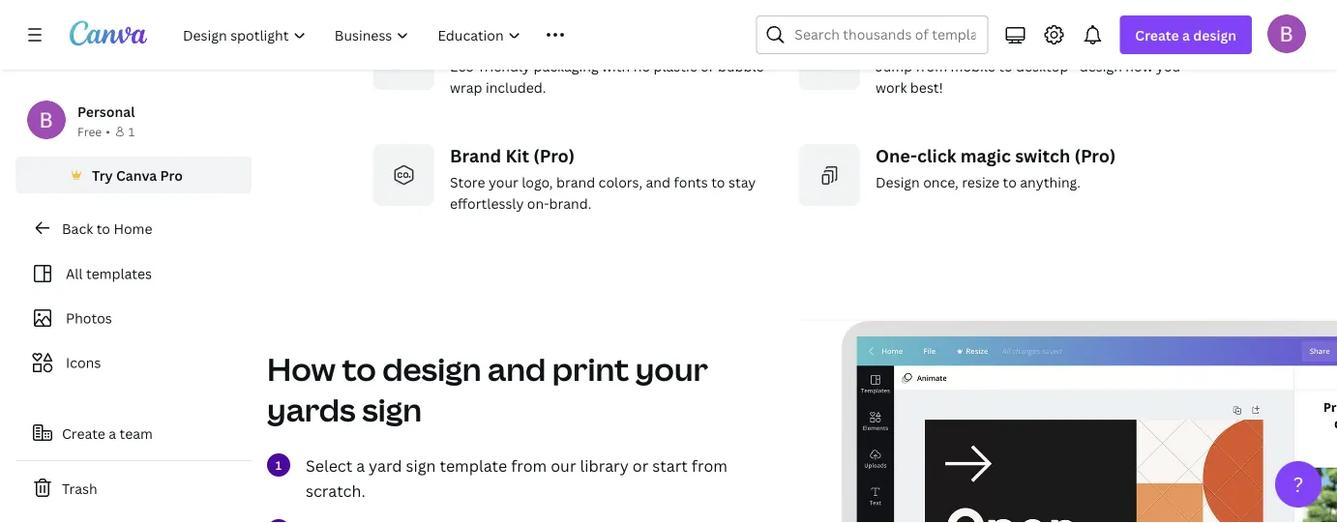 Task type: locate. For each thing, give the bounding box(es) containing it.
Search search field
[[795, 16, 976, 53]]

access
[[876, 28, 935, 51]]

2 vertical spatial a
[[356, 456, 365, 477]]

to right how
[[342, 349, 376, 391]]

or for packaging
[[701, 57, 715, 75]]

a for yard
[[356, 456, 365, 477]]

template
[[440, 456, 507, 477]]

0 horizontal spatial from
[[511, 456, 547, 477]]

stay
[[729, 173, 756, 191]]

a inside button
[[109, 424, 116, 443]]

to inside access on any device jump from mobile to desktop—design how you work best!
[[999, 57, 1013, 75]]

icons
[[66, 354, 101, 372]]

start
[[653, 456, 688, 477]]

to right "mobile"
[[999, 57, 1013, 75]]

and left print
[[488, 349, 546, 391]]

0 horizontal spatial create
[[62, 424, 105, 443]]

your inside brand kit (pro) store your logo, brand colors, and fonts to stay effortlessly on-brand.
[[489, 173, 519, 191]]

create a design button
[[1120, 15, 1252, 54]]

to left stay
[[712, 173, 725, 191]]

design for a
[[1194, 26, 1237, 44]]

create a design
[[1136, 26, 1237, 44]]

packaging up 'with'
[[532, 28, 618, 51]]

design inside how to design and print your yards sign
[[383, 349, 482, 391]]

0 vertical spatial and
[[646, 173, 671, 191]]

recycled packaging image
[[373, 28, 435, 90]]

try canva pro
[[92, 166, 183, 184]]

click
[[918, 144, 957, 168]]

access on any device image
[[798, 28, 860, 90]]

2 horizontal spatial a
[[1183, 26, 1190, 44]]

0 horizontal spatial your
[[489, 173, 519, 191]]

plastic
[[654, 57, 697, 75]]

canva
[[116, 166, 157, 184]]

wrap
[[450, 78, 482, 96]]

one-click magic switch (pro) design once, resize to anything.
[[876, 144, 1116, 191]]

how
[[267, 349, 336, 391]]

1 horizontal spatial design
[[1194, 26, 1237, 44]]

once,
[[924, 173, 959, 191]]

your
[[489, 173, 519, 191], [636, 349, 708, 391]]

1 vertical spatial a
[[109, 424, 116, 443]]

1 vertical spatial create
[[62, 424, 105, 443]]

design
[[1194, 26, 1237, 44], [383, 349, 482, 391]]

0 vertical spatial sign
[[362, 389, 422, 431]]

friendly
[[479, 57, 530, 75]]

yard
[[369, 456, 402, 477]]

1 vertical spatial sign
[[406, 456, 436, 477]]

switch
[[1016, 144, 1071, 168]]

templates
[[86, 265, 152, 283]]

0 vertical spatial create
[[1136, 26, 1180, 44]]

or right plastic
[[701, 57, 715, 75]]

scratch.
[[306, 481, 365, 502]]

0 horizontal spatial (pro)
[[534, 144, 575, 168]]

0 vertical spatial your
[[489, 173, 519, 191]]

your right print
[[636, 349, 708, 391]]

all templates
[[66, 265, 152, 283]]

desktop—design
[[1016, 57, 1123, 75]]

1 vertical spatial design
[[383, 349, 482, 391]]

kit
[[506, 144, 529, 168]]

1 (pro) from the left
[[534, 144, 575, 168]]

(pro) up anything.
[[1075, 144, 1116, 168]]

a inside dropdown button
[[1183, 26, 1190, 44]]

create left team
[[62, 424, 105, 443]]

store
[[450, 173, 485, 191]]

0 vertical spatial or
[[701, 57, 715, 75]]

(pro) up logo,
[[534, 144, 575, 168]]

how to design and print your yards sign image
[[801, 321, 1338, 524]]

design
[[876, 173, 920, 191]]

0 horizontal spatial a
[[109, 424, 116, 443]]

create inside dropdown button
[[1136, 26, 1180, 44]]

top level navigation element
[[170, 15, 710, 54], [170, 15, 710, 54]]

back to home
[[62, 219, 152, 238]]

create inside button
[[62, 424, 105, 443]]

your up the effortlessly
[[489, 173, 519, 191]]

create up you
[[1136, 26, 1180, 44]]

0 horizontal spatial and
[[488, 349, 546, 391]]

None search field
[[756, 15, 989, 54]]

recycled
[[450, 28, 528, 51]]

1 vertical spatial or
[[633, 456, 649, 477]]

a
[[1183, 26, 1190, 44], [109, 424, 116, 443], [356, 456, 365, 477]]

1 vertical spatial packaging
[[534, 57, 599, 75]]

1 horizontal spatial from
[[692, 456, 728, 477]]

2 horizontal spatial from
[[916, 57, 948, 75]]

1 vertical spatial your
[[636, 349, 708, 391]]

eco-
[[450, 57, 479, 75]]

from left our
[[511, 456, 547, 477]]

from up best!
[[916, 57, 948, 75]]

from
[[916, 57, 948, 75], [511, 456, 547, 477], [692, 456, 728, 477]]

0 horizontal spatial or
[[633, 456, 649, 477]]

and
[[646, 173, 671, 191], [488, 349, 546, 391]]

from inside access on any device jump from mobile to desktop—design how you work best!
[[916, 57, 948, 75]]

sign up yard
[[362, 389, 422, 431]]

0 vertical spatial design
[[1194, 26, 1237, 44]]

back to home link
[[15, 209, 252, 248]]

on-
[[527, 194, 549, 213]]

2 (pro) from the left
[[1075, 144, 1116, 168]]

to inside one-click magic switch (pro) design once, resize to anything.
[[1003, 173, 1017, 191]]

resize
[[962, 173, 1000, 191]]

with
[[602, 57, 630, 75]]

1 horizontal spatial and
[[646, 173, 671, 191]]

sign right yard
[[406, 456, 436, 477]]

icons link
[[27, 345, 240, 381]]

how
[[1126, 57, 1153, 75]]

personal
[[77, 102, 135, 120]]

and inside brand kit (pro) store your logo, brand colors, and fonts to stay effortlessly on-brand.
[[646, 173, 671, 191]]

or
[[701, 57, 715, 75], [633, 456, 649, 477]]

packaging
[[532, 28, 618, 51], [534, 57, 599, 75]]

or inside select a yard sign template from our library or start from scratch.
[[633, 456, 649, 477]]

sign
[[362, 389, 422, 431], [406, 456, 436, 477]]

no
[[634, 57, 650, 75]]

sign inside select a yard sign template from our library or start from scratch.
[[406, 456, 436, 477]]

1 horizontal spatial a
[[356, 456, 365, 477]]

1
[[129, 123, 135, 139]]

packaging left 'with'
[[534, 57, 599, 75]]

1 horizontal spatial (pro)
[[1075, 144, 1116, 168]]

mobile
[[951, 57, 996, 75]]

try
[[92, 166, 113, 184]]

create
[[1136, 26, 1180, 44], [62, 424, 105, 443]]

0 vertical spatial a
[[1183, 26, 1190, 44]]

magic
[[961, 144, 1011, 168]]

sign inside how to design and print your yards sign
[[362, 389, 422, 431]]

to right resize
[[1003, 173, 1017, 191]]

or inside recycled packaging eco-friendly packaging with no plastic or bubble wrap included.
[[701, 57, 715, 75]]

a inside select a yard sign template from our library or start from scratch.
[[356, 456, 365, 477]]

1 vertical spatial and
[[488, 349, 546, 391]]

create a team
[[62, 424, 153, 443]]

1 horizontal spatial your
[[636, 349, 708, 391]]

to
[[999, 57, 1013, 75], [712, 173, 725, 191], [1003, 173, 1017, 191], [96, 219, 110, 238], [342, 349, 376, 391]]

from right start
[[692, 456, 728, 477]]

best!
[[911, 78, 944, 96]]

and left fonts
[[646, 173, 671, 191]]

1 horizontal spatial or
[[701, 57, 715, 75]]

1 horizontal spatial create
[[1136, 26, 1180, 44]]

0 horizontal spatial design
[[383, 349, 482, 391]]

or left start
[[633, 456, 649, 477]]

design inside dropdown button
[[1194, 26, 1237, 44]]

(pro)
[[534, 144, 575, 168], [1075, 144, 1116, 168]]



Task type: vqa. For each thing, say whether or not it's contained in the screenshot.


Task type: describe. For each thing, give the bounding box(es) containing it.
on
[[939, 28, 961, 51]]

create for create a team
[[62, 424, 105, 443]]

select
[[306, 456, 353, 477]]

you
[[1157, 57, 1181, 75]]

?
[[1294, 471, 1304, 498]]

print
[[552, 349, 629, 391]]

brand kit (pro) image
[[373, 144, 435, 206]]

try canva pro button
[[15, 157, 252, 194]]

or for a
[[633, 456, 649, 477]]

brand.
[[549, 194, 592, 213]]

brand
[[557, 173, 595, 191]]

•
[[106, 123, 110, 139]]

free •
[[77, 123, 110, 139]]

pro
[[160, 166, 183, 184]]

fonts
[[674, 173, 708, 191]]

jump
[[876, 57, 913, 75]]

all
[[66, 265, 83, 283]]

one-
[[876, 144, 918, 168]]

photos link
[[27, 300, 240, 337]]

work
[[876, 78, 907, 96]]

one-click magic switch (pro) image
[[798, 144, 860, 206]]

access on any device jump from mobile to desktop—design how you work best!
[[876, 28, 1181, 96]]

a for team
[[109, 424, 116, 443]]

0 vertical spatial packaging
[[532, 28, 618, 51]]

anything.
[[1020, 173, 1081, 191]]

a for design
[[1183, 26, 1190, 44]]

brand kit (pro) store your logo, brand colors, and fonts to stay effortlessly on-brand.
[[450, 144, 756, 213]]

trash
[[62, 480, 97, 498]]

device
[[1000, 28, 1056, 51]]

(pro) inside brand kit (pro) store your logo, brand colors, and fonts to stay effortlessly on-brand.
[[534, 144, 575, 168]]

to inside how to design and print your yards sign
[[342, 349, 376, 391]]

your inside how to design and print your yards sign
[[636, 349, 708, 391]]

yards
[[267, 389, 356, 431]]

bob builder image
[[1268, 14, 1307, 53]]

all templates link
[[27, 256, 240, 292]]

to right back
[[96, 219, 110, 238]]

included.
[[486, 78, 546, 96]]

and inside how to design and print your yards sign
[[488, 349, 546, 391]]

? button
[[1276, 462, 1322, 508]]

colors,
[[599, 173, 643, 191]]

from for sign
[[511, 456, 547, 477]]

(pro) inside one-click magic switch (pro) design once, resize to anything.
[[1075, 144, 1116, 168]]

photos
[[66, 309, 112, 328]]

bubble
[[718, 57, 764, 75]]

logo,
[[522, 173, 553, 191]]

trash link
[[15, 469, 252, 508]]

create for create a design
[[1136, 26, 1180, 44]]

to inside brand kit (pro) store your logo, brand colors, and fonts to stay effortlessly on-brand.
[[712, 173, 725, 191]]

from for device
[[916, 57, 948, 75]]

effortlessly
[[450, 194, 524, 213]]

home
[[114, 219, 152, 238]]

any
[[965, 28, 996, 51]]

brand
[[450, 144, 502, 168]]

create a team button
[[15, 414, 252, 453]]

library
[[580, 456, 629, 477]]

recycled packaging eco-friendly packaging with no plastic or bubble wrap included.
[[450, 28, 764, 96]]

free
[[77, 123, 102, 139]]

how to design and print your yards sign
[[267, 349, 708, 431]]

back
[[62, 219, 93, 238]]

select a yard sign template from our library or start from scratch.
[[306, 456, 728, 502]]

team
[[120, 424, 153, 443]]

our
[[551, 456, 576, 477]]

design for to
[[383, 349, 482, 391]]



